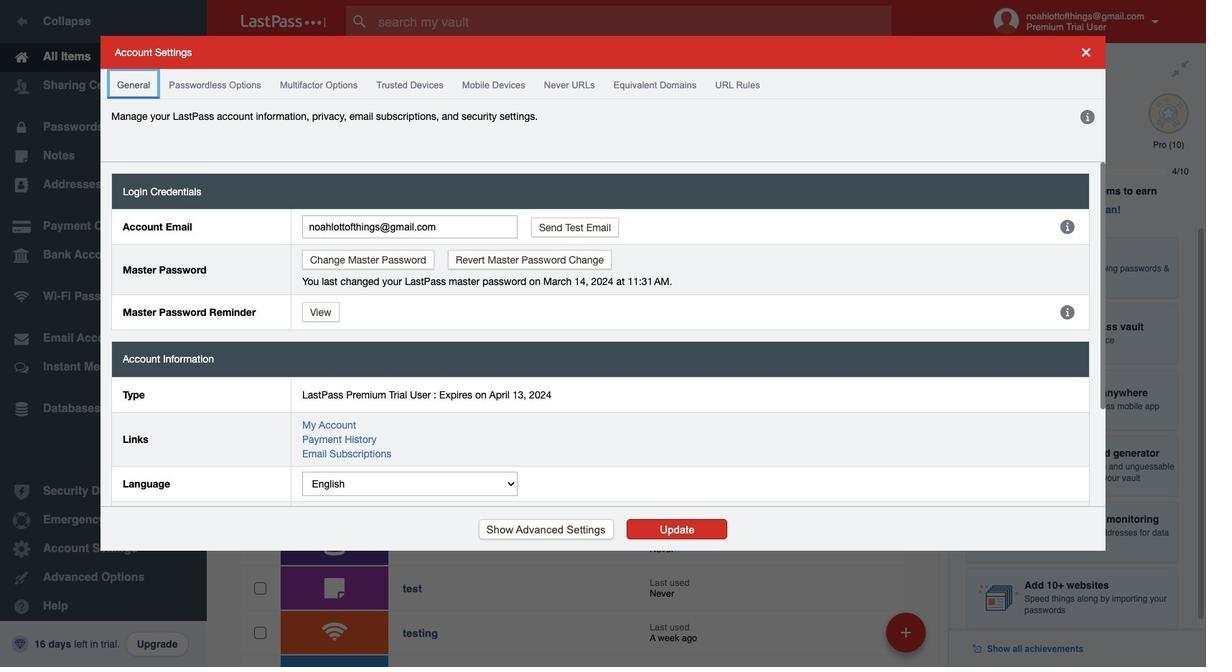 Task type: vqa. For each thing, say whether or not it's contained in the screenshot.
Main navigation navigation
yes



Task type: locate. For each thing, give the bounding box(es) containing it.
new item navigation
[[881, 608, 935, 667]]

vault options navigation
[[207, 43, 949, 86]]

search my vault text field
[[346, 6, 920, 37]]



Task type: describe. For each thing, give the bounding box(es) containing it.
new item image
[[901, 627, 911, 637]]

lastpass image
[[241, 15, 326, 28]]

Search search field
[[346, 6, 920, 37]]

main navigation navigation
[[0, 0, 207, 667]]



